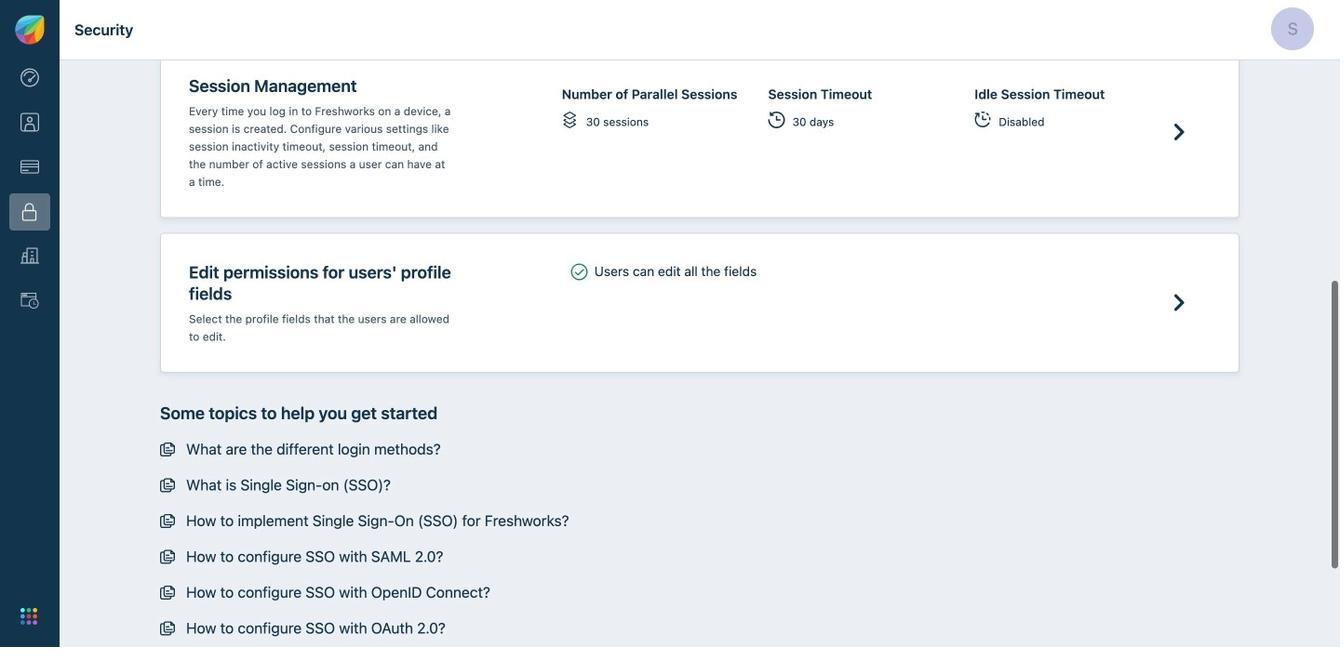 Task type: vqa. For each thing, say whether or not it's contained in the screenshot.
Cancel button
no



Task type: locate. For each thing, give the bounding box(es) containing it.
tab panel
[[67, 0, 1333, 648]]

profile picture image
[[1271, 7, 1314, 50]]

my subscriptions image
[[20, 158, 39, 177]]

freshworks icon image
[[15, 15, 45, 45]]

security image
[[20, 203, 39, 221]]



Task type: describe. For each thing, give the bounding box(es) containing it.
neo admin center image
[[20, 69, 39, 87]]

organization image
[[20, 247, 39, 266]]

audit logs image
[[20, 292, 39, 311]]

users image
[[20, 113, 39, 132]]

freshworks switcher image
[[20, 609, 37, 625]]



